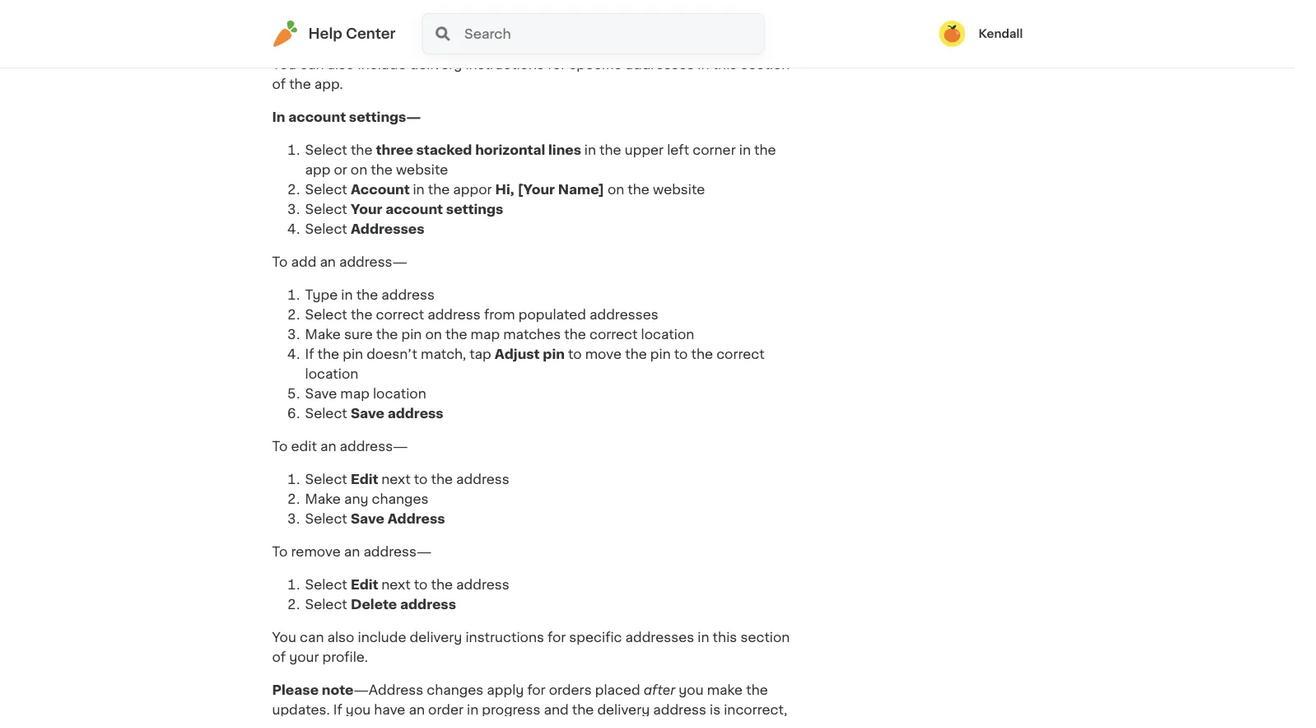 Task type: describe. For each thing, give the bounding box(es) containing it.
correct for address
[[376, 308, 424, 321]]

your
[[351, 203, 382, 216]]

kendall link
[[939, 21, 1023, 47]]

help
[[308, 27, 342, 41]]

8 select from the top
[[305, 512, 347, 525]]

1 vertical spatial tap
[[470, 348, 491, 361]]

to remove an address, select edit next to the address and tap delete address
[[272, 25, 789, 38]]

left
[[667, 143, 689, 157]]

location inside to move the pin to the correct location
[[305, 367, 358, 381]]

[your
[[517, 183, 555, 196]]

section for you can also include delivery instructions for specific addresses in this section of your profile.
[[741, 631, 790, 644]]

addresses inside type in the address select the correct address from populated addresses make sure the pin on the map matches the correct location
[[590, 308, 658, 321]]

account
[[351, 183, 410, 196]]

1 select from the top
[[305, 143, 347, 157]]

to right move
[[674, 348, 688, 361]]

save map location select save address
[[305, 387, 444, 420]]

you for you can also include delivery instructions for specific addresses in this section of your profile.
[[272, 631, 296, 644]]

can for the
[[300, 58, 324, 71]]

4 select from the top
[[305, 222, 347, 236]]

0 vertical spatial save
[[305, 387, 337, 400]]

account inside select account in the app or hi, [your name] on the website select your account settings select addresses
[[385, 203, 443, 216]]

is
[[710, 703, 721, 716]]

type in the address select the correct address from populated addresses make sure the pin on the map matches the correct location
[[305, 288, 698, 341]]

in the upper left corner in the app or on the website
[[305, 143, 776, 176]]

—address
[[354, 684, 423, 697]]

in inside type in the address select the correct address from populated addresses make sure the pin on the map matches the correct location
[[341, 288, 353, 301]]

or inside the in the upper left corner in the app or on the website
[[334, 163, 347, 176]]

correct for pin
[[716, 348, 765, 361]]

kendall
[[979, 28, 1023, 40]]

edit for select edit next to the address make any changes select save address
[[351, 473, 378, 486]]

10 select from the top
[[305, 598, 347, 611]]

lines
[[548, 143, 581, 157]]

an for to edit an address—
[[320, 440, 336, 453]]

delete inside select edit next to the address select delete address
[[351, 598, 397, 611]]

or inside select account in the app or hi, [your name] on the website select your account settings select addresses
[[479, 183, 492, 196]]

delivery inside you make the updates. if you have an order in progress and the delivery address is incorrect
[[597, 703, 650, 716]]

addresses for you can also include delivery instructions for specific addresses in this section of your profile.
[[625, 631, 694, 644]]

1 vertical spatial save
[[351, 407, 384, 420]]

stacked
[[416, 143, 472, 157]]

after
[[644, 684, 675, 697]]

make
[[707, 684, 743, 697]]

app inside select account in the app or hi, [your name] on the website select your account settings select addresses
[[453, 183, 479, 196]]

address,
[[363, 25, 420, 38]]

map inside type in the address select the correct address from populated addresses make sure the pin on the map matches the correct location
[[471, 328, 500, 341]]

to up you can also include delivery instructions for specific addresses in this section of the app.
[[531, 25, 545, 38]]

the inside select edit next to the address make any changes select save address
[[431, 473, 453, 486]]

add
[[291, 255, 316, 269]]

corner
[[693, 143, 736, 157]]

you can also include delivery instructions for specific addresses in this section of the app.
[[272, 58, 790, 91]]

doesn't
[[367, 348, 417, 361]]

if the pin doesn't match, tap adjust pin
[[305, 348, 565, 361]]

updates.
[[272, 703, 330, 716]]

in account settings—
[[272, 110, 421, 124]]

for for profile.
[[548, 631, 566, 644]]

section for you can also include delivery instructions for specific addresses in this section of the app.
[[741, 58, 790, 71]]

orders
[[549, 684, 592, 697]]

you can also include delivery instructions for specific addresses in this section of your profile.
[[272, 631, 790, 664]]

from
[[484, 308, 515, 321]]

settings
[[446, 203, 503, 216]]

your
[[289, 651, 319, 664]]

select the three stacked horizontal lines
[[305, 143, 584, 157]]

app inside the in the upper left corner in the app or on the website
[[305, 163, 330, 176]]

7 select from the top
[[305, 473, 347, 486]]

next for select edit next to the address make any changes select save address
[[381, 473, 411, 486]]

select edit next to the address make any changes select save address
[[305, 473, 509, 525]]

1 vertical spatial changes
[[427, 684, 484, 697]]

next for select edit next to the address select delete address
[[381, 578, 411, 591]]

select edit next to the address select delete address
[[305, 578, 509, 611]]

for for app.
[[548, 58, 566, 71]]

delivery for profile.
[[410, 631, 462, 644]]

in inside select account in the app or hi, [your name] on the website select your account settings select addresses
[[413, 183, 425, 196]]

2 vertical spatial for
[[527, 684, 546, 697]]

to for to add an address—
[[272, 255, 288, 269]]

apply
[[487, 684, 524, 697]]

upper
[[625, 143, 664, 157]]

address inside you make the updates. if you have an order in progress and the delivery address is incorrect
[[653, 703, 706, 716]]

please note —address changes apply for orders placed after
[[272, 684, 675, 697]]

any
[[344, 493, 368, 506]]

2 select from the top
[[305, 183, 347, 196]]

an for to remove an address, select edit next to the address and tap delete address
[[344, 25, 360, 38]]

remove for to remove an address, select edit next to the address and tap delete address
[[291, 25, 341, 38]]

address— for to remove an address—
[[363, 545, 432, 558]]

of for you can also include delivery instructions for specific addresses in this section of the app.
[[272, 78, 286, 91]]

map inside 'save map location select save address'
[[340, 387, 370, 400]]

also for app.
[[327, 58, 354, 71]]

instructions for profile.
[[466, 631, 544, 644]]

in inside you make the updates. if you have an order in progress and the delivery address is incorrect
[[467, 703, 479, 716]]

on for or
[[351, 163, 367, 176]]

three
[[376, 143, 413, 157]]

make inside type in the address select the correct address from populated addresses make sure the pin on the map matches the correct location
[[305, 328, 341, 341]]

also for profile.
[[327, 631, 354, 644]]

order
[[428, 703, 464, 716]]

this for you can also include delivery instructions for specific addresses in this section of the app.
[[713, 58, 737, 71]]

1 horizontal spatial you
[[679, 684, 704, 697]]

pin inside type in the address select the correct address from populated addresses make sure the pin on the map matches the correct location
[[401, 328, 422, 341]]

delivery for app.
[[410, 58, 462, 71]]

to for to remove an address—
[[272, 545, 288, 558]]

the inside select edit next to the address select delete address
[[431, 578, 453, 591]]



Task type: vqa. For each thing, say whether or not it's contained in the screenshot.
the Edit for Select Edit next to the address Select Delete address
yes



Task type: locate. For each thing, give the bounding box(es) containing it.
website for or
[[396, 163, 448, 176]]

changes up order
[[427, 684, 484, 697]]

on inside the in the upper left corner in the app or on the website
[[351, 163, 367, 176]]

1 vertical spatial delete
[[351, 598, 397, 611]]

of for you can also include delivery instructions for specific addresses in this section of your profile.
[[272, 651, 286, 664]]

make inside select edit next to the address make any changes select save address
[[305, 493, 341, 506]]

to left move
[[568, 348, 582, 361]]

1 vertical spatial section
[[741, 631, 790, 644]]

specific for you can also include delivery instructions for specific addresses in this section of your profile.
[[569, 631, 622, 644]]

edit inside select edit next to the address make any changes select save address
[[351, 473, 378, 486]]

profile.
[[322, 651, 368, 664]]

map down from
[[471, 328, 500, 341]]

hi,
[[495, 183, 514, 196]]

1 horizontal spatial or
[[479, 183, 492, 196]]

adjust
[[495, 348, 540, 361]]

to move the pin to the correct location
[[305, 348, 765, 381]]

0 vertical spatial specific
[[569, 58, 622, 71]]

1 vertical spatial address—
[[340, 440, 408, 453]]

remove
[[291, 25, 341, 38], [291, 545, 341, 558]]

0 horizontal spatial correct
[[376, 308, 424, 321]]

to remove an address—
[[272, 545, 432, 558]]

website
[[396, 163, 448, 176], [653, 183, 705, 196]]

can inside you can also include delivery instructions for specific addresses in this section of your profile.
[[300, 631, 324, 644]]

0 vertical spatial instructions
[[466, 58, 544, 71]]

addresses inside you can also include delivery instructions for specific addresses in this section of your profile.
[[625, 631, 694, 644]]

2 vertical spatial correct
[[716, 348, 765, 361]]

select inside type in the address select the correct address from populated addresses make sure the pin on the map matches the correct location
[[305, 308, 347, 321]]

delivery
[[410, 58, 462, 71], [410, 631, 462, 644], [597, 703, 650, 716]]

1 horizontal spatial on
[[425, 328, 442, 341]]

2 vertical spatial address—
[[363, 545, 432, 558]]

0 vertical spatial address—
[[339, 255, 408, 269]]

5 select from the top
[[305, 308, 347, 321]]

you inside you can also include delivery instructions for specific addresses in this section of your profile.
[[272, 631, 296, 644]]

2 can from the top
[[300, 631, 324, 644]]

0 vertical spatial can
[[300, 58, 324, 71]]

select down the to remove an address—
[[305, 578, 347, 591]]

2 vertical spatial location
[[373, 387, 426, 400]]

edit
[[291, 440, 317, 453]]

you down instacart icon
[[272, 58, 296, 71]]

2 vertical spatial next
[[381, 578, 411, 591]]

2 instructions from the top
[[466, 631, 544, 644]]

an down any
[[344, 545, 360, 558]]

in
[[698, 58, 709, 71], [584, 143, 596, 157], [739, 143, 751, 157], [413, 183, 425, 196], [341, 288, 353, 301], [698, 631, 709, 644], [467, 703, 479, 716]]

also inside you can also include delivery instructions for specific addresses in this section of the app.
[[327, 58, 354, 71]]

save up to edit an address—
[[351, 407, 384, 420]]

to for to edit an address—
[[272, 440, 288, 453]]

1 vertical spatial you
[[272, 631, 296, 644]]

also up app.
[[327, 58, 354, 71]]

address— for to edit an address—
[[340, 440, 408, 453]]

make left any
[[305, 493, 341, 506]]

in inside you can also include delivery instructions for specific addresses in this section of the app.
[[698, 58, 709, 71]]

0 vertical spatial on
[[351, 163, 367, 176]]

0 vertical spatial also
[[327, 58, 354, 71]]

0 vertical spatial account
[[288, 110, 346, 124]]

for inside you can also include delivery instructions for specific addresses in this section of your profile.
[[548, 631, 566, 644]]

select up profile.
[[305, 598, 347, 611]]

select left your
[[305, 203, 347, 216]]

1 horizontal spatial delete
[[683, 25, 729, 38]]

1 vertical spatial include
[[358, 631, 406, 644]]

address— down addresses
[[339, 255, 408, 269]]

2 horizontal spatial on
[[608, 183, 624, 196]]

1 horizontal spatial map
[[471, 328, 500, 341]]

1 include from the top
[[358, 58, 406, 71]]

an right have
[[409, 703, 425, 716]]

1 vertical spatial also
[[327, 631, 354, 644]]

you make the updates. if you have an order in progress and the delivery address is incorrect
[[272, 684, 788, 717]]

1 vertical spatial app
[[453, 183, 479, 196]]

delivery inside you can also include delivery instructions for specific addresses in this section of the app.
[[410, 58, 462, 71]]

1 horizontal spatial and
[[630, 25, 655, 38]]

of inside you can also include delivery instructions for specific addresses in this section of the app.
[[272, 78, 286, 91]]

delivery down select edit next to the address select delete address
[[410, 631, 462, 644]]

you
[[679, 684, 704, 697], [346, 703, 371, 716]]

delivery inside you can also include delivery instructions for specific addresses in this section of your profile.
[[410, 631, 462, 644]]

pin inside to move the pin to the correct location
[[650, 348, 671, 361]]

you
[[272, 58, 296, 71], [272, 631, 296, 644]]

next up you can also include delivery instructions for specific addresses in this section of the app.
[[498, 25, 528, 38]]

select left account
[[305, 183, 347, 196]]

0 vertical spatial this
[[713, 58, 737, 71]]

1 horizontal spatial website
[[653, 183, 705, 196]]

0 vertical spatial for
[[548, 58, 566, 71]]

select account in the app or hi, [your name] on the website select your account settings select addresses
[[305, 183, 708, 236]]

website inside the in the upper left corner in the app or on the website
[[396, 163, 448, 176]]

an
[[344, 25, 360, 38], [320, 255, 336, 269], [320, 440, 336, 453], [344, 545, 360, 558], [409, 703, 425, 716]]

addresses
[[351, 222, 425, 236]]

user avatar image
[[939, 21, 965, 47]]

delete
[[683, 25, 729, 38], [351, 598, 397, 611]]

select down any
[[305, 512, 347, 525]]

2 you from the top
[[272, 631, 296, 644]]

an right help
[[344, 25, 360, 38]]

include inside you can also include delivery instructions for specific addresses in this section of the app.
[[358, 58, 406, 71]]

settings—
[[349, 110, 421, 124]]

horizontal
[[475, 143, 545, 157]]

0 horizontal spatial app
[[305, 163, 330, 176]]

instructions inside you can also include delivery instructions for specific addresses in this section of your profile.
[[466, 631, 544, 644]]

select down to edit an address—
[[305, 473, 347, 486]]

0 horizontal spatial website
[[396, 163, 448, 176]]

specific inside you can also include delivery instructions for specific addresses in this section of the app.
[[569, 58, 622, 71]]

0 vertical spatial remove
[[291, 25, 341, 38]]

to inside select edit next to the address make any changes select save address
[[414, 473, 428, 486]]

the
[[548, 25, 570, 38], [289, 78, 311, 91], [351, 143, 373, 157], [599, 143, 621, 157], [754, 143, 776, 157], [371, 163, 393, 176], [428, 183, 450, 196], [628, 183, 650, 196], [356, 288, 378, 301], [351, 308, 373, 321], [376, 328, 398, 341], [445, 328, 467, 341], [564, 328, 586, 341], [317, 348, 339, 361], [625, 348, 647, 361], [691, 348, 713, 361], [431, 473, 453, 486], [431, 578, 453, 591], [746, 684, 768, 697], [572, 703, 594, 716]]

1 vertical spatial location
[[305, 367, 358, 381]]

move
[[585, 348, 622, 361]]

on up if the pin doesn't match, tap adjust pin
[[425, 328, 442, 341]]

0 horizontal spatial tap
[[470, 348, 491, 361]]

address inside select edit next to the address make any changes select save address
[[456, 473, 509, 486]]

help center
[[308, 27, 396, 41]]

website inside select account in the app or hi, [your name] on the website select your account settings select addresses
[[653, 183, 705, 196]]

instructions
[[466, 58, 544, 71], [466, 631, 544, 644]]

app down in account settings—
[[305, 163, 330, 176]]

1 horizontal spatial tap
[[658, 25, 680, 38]]

0 horizontal spatial account
[[288, 110, 346, 124]]

pin down matches
[[543, 348, 565, 361]]

account
[[288, 110, 346, 124], [385, 203, 443, 216]]

an for to add an address—
[[320, 255, 336, 269]]

2 this from the top
[[713, 631, 737, 644]]

0 vertical spatial map
[[471, 328, 500, 341]]

6 select from the top
[[305, 407, 347, 420]]

location inside 'save map location select save address'
[[373, 387, 426, 400]]

placed
[[595, 684, 640, 697]]

also
[[327, 58, 354, 71], [327, 631, 354, 644]]

address— down 'save map location select save address' on the left of page
[[340, 440, 408, 453]]

can inside you can also include delivery instructions for specific addresses in this section of the app.
[[300, 58, 324, 71]]

3 to from the top
[[272, 440, 288, 453]]

help center link
[[272, 21, 396, 47]]

3 select from the top
[[305, 203, 347, 216]]

on inside select account in the app or hi, [your name] on the website select your account settings select addresses
[[608, 183, 624, 196]]

save
[[305, 387, 337, 400], [351, 407, 384, 420], [351, 512, 384, 525]]

matches
[[503, 328, 561, 341]]

1 vertical spatial or
[[479, 183, 492, 196]]

include for profile.
[[358, 631, 406, 644]]

for
[[548, 58, 566, 71], [548, 631, 566, 644], [527, 684, 546, 697]]

1 vertical spatial you
[[346, 703, 371, 716]]

you down note
[[346, 703, 371, 716]]

note
[[322, 684, 354, 697]]

edit for select edit next to the address select delete address
[[351, 578, 378, 591]]

and inside you make the updates. if you have an order in progress and the delivery address is incorrect
[[544, 703, 569, 716]]

0 vertical spatial app
[[305, 163, 330, 176]]

for inside you can also include delivery instructions for specific addresses in this section of the app.
[[548, 58, 566, 71]]

app
[[305, 163, 330, 176], [453, 183, 479, 196]]

name]
[[558, 183, 604, 196]]

0 horizontal spatial you
[[346, 703, 371, 716]]

this
[[713, 58, 737, 71], [713, 631, 737, 644]]

also inside you can also include delivery instructions for specific addresses in this section of your profile.
[[327, 631, 354, 644]]

edit right select
[[468, 25, 495, 38]]

on right name]
[[608, 183, 624, 196]]

2 vertical spatial delivery
[[597, 703, 650, 716]]

save up the "edit"
[[305, 387, 337, 400]]

1 vertical spatial for
[[548, 631, 566, 644]]

sure
[[344, 328, 373, 341]]

address— for to add an address—
[[339, 255, 408, 269]]

if
[[305, 348, 314, 361], [333, 703, 342, 716]]

section inside you can also include delivery instructions for specific addresses in this section of your profile.
[[741, 631, 790, 644]]

account up addresses
[[385, 203, 443, 216]]

2 remove from the top
[[291, 545, 341, 558]]

match,
[[421, 348, 466, 361]]

1 this from the top
[[713, 58, 737, 71]]

website for name]
[[653, 183, 705, 196]]

0 vertical spatial make
[[305, 328, 341, 341]]

specific down search search box
[[569, 58, 622, 71]]

include
[[358, 58, 406, 71], [358, 631, 406, 644]]

to
[[531, 25, 545, 38], [568, 348, 582, 361], [674, 348, 688, 361], [414, 473, 428, 486], [414, 578, 428, 591]]

save down any
[[351, 512, 384, 525]]

1 also from the top
[[327, 58, 354, 71]]

you right after on the bottom
[[679, 684, 704, 697]]

1 can from the top
[[300, 58, 324, 71]]

addresses inside you can also include delivery instructions for specific addresses in this section of the app.
[[625, 58, 694, 71]]

or left hi,
[[479, 183, 492, 196]]

0 vertical spatial tap
[[658, 25, 680, 38]]

1 you from the top
[[272, 58, 296, 71]]

can up app.
[[300, 58, 324, 71]]

specific
[[569, 58, 622, 71], [569, 631, 622, 644]]

or
[[334, 163, 347, 176], [479, 183, 492, 196]]

pin
[[401, 328, 422, 341], [343, 348, 363, 361], [543, 348, 565, 361], [650, 348, 671, 361]]

1 vertical spatial addresses
[[590, 308, 658, 321]]

1 vertical spatial if
[[333, 703, 342, 716]]

1 vertical spatial of
[[272, 651, 286, 664]]

0 horizontal spatial or
[[334, 163, 347, 176]]

1 vertical spatial edit
[[351, 473, 378, 486]]

can for your
[[300, 631, 324, 644]]

address inside 'save map location select save address'
[[388, 407, 444, 420]]

next inside select edit next to the address make any changes select save address
[[381, 473, 411, 486]]

address
[[573, 25, 626, 38], [733, 25, 789, 38], [381, 288, 435, 301], [427, 308, 481, 321], [388, 407, 444, 420], [456, 473, 509, 486], [456, 578, 509, 591], [400, 598, 456, 611], [653, 703, 706, 716]]

you up your
[[272, 631, 296, 644]]

edit
[[468, 25, 495, 38], [351, 473, 378, 486], [351, 578, 378, 591]]

2 vertical spatial addresses
[[625, 631, 694, 644]]

to inside select edit next to the address select delete address
[[414, 578, 428, 591]]

changes inside select edit next to the address make any changes select save address
[[372, 493, 429, 506]]

2 to from the top
[[272, 255, 288, 269]]

correct inside to move the pin to the correct location
[[716, 348, 765, 361]]

in
[[272, 110, 285, 124]]

next up address
[[381, 473, 411, 486]]

make left sure
[[305, 328, 341, 341]]

addresses up after on the bottom
[[625, 631, 694, 644]]

2 horizontal spatial correct
[[716, 348, 765, 361]]

1 vertical spatial remove
[[291, 545, 341, 558]]

of
[[272, 78, 286, 91], [272, 651, 286, 664]]

instructions up apply
[[466, 631, 544, 644]]

next
[[498, 25, 528, 38], [381, 473, 411, 486], [381, 578, 411, 591]]

1 horizontal spatial location
[[373, 387, 426, 400]]

edit down the to remove an address—
[[351, 578, 378, 591]]

specific up placed
[[569, 631, 622, 644]]

edit inside select edit next to the address select delete address
[[351, 578, 378, 591]]

in inside you can also include delivery instructions for specific addresses in this section of your profile.
[[698, 631, 709, 644]]

address
[[388, 512, 445, 525]]

also up profile.
[[327, 631, 354, 644]]

specific inside you can also include delivery instructions for specific addresses in this section of your profile.
[[569, 631, 622, 644]]

pin up doesn't
[[401, 328, 422, 341]]

an inside you make the updates. if you have an order in progress and the delivery address is incorrect
[[409, 703, 425, 716]]

this for you can also include delivery instructions for specific addresses in this section of your profile.
[[713, 631, 737, 644]]

2 make from the top
[[305, 493, 341, 506]]

on for name]
[[608, 183, 624, 196]]

if down type
[[305, 348, 314, 361]]

to down address
[[414, 578, 428, 591]]

1 vertical spatial specific
[[569, 631, 622, 644]]

map down doesn't
[[340, 387, 370, 400]]

2 section from the top
[[741, 631, 790, 644]]

2 vertical spatial save
[[351, 512, 384, 525]]

2 also from the top
[[327, 631, 354, 644]]

progress
[[482, 703, 540, 716]]

0 vertical spatial include
[[358, 58, 406, 71]]

1 vertical spatial account
[[385, 203, 443, 216]]

2 specific from the top
[[569, 631, 622, 644]]

delivery down placed
[[597, 703, 650, 716]]

edit up any
[[351, 473, 378, 486]]

1 make from the top
[[305, 328, 341, 341]]

1 vertical spatial instructions
[[466, 631, 544, 644]]

next inside select edit next to the address select delete address
[[381, 578, 411, 591]]

tap
[[658, 25, 680, 38], [470, 348, 491, 361]]

instructions down to remove an address, select edit next to the address and tap delete address
[[466, 58, 544, 71]]

on inside type in the address select the correct address from populated addresses make sure the pin on the map matches the correct location
[[425, 328, 442, 341]]

1 vertical spatial website
[[653, 183, 705, 196]]

select
[[305, 143, 347, 157], [305, 183, 347, 196], [305, 203, 347, 216], [305, 222, 347, 236], [305, 308, 347, 321], [305, 407, 347, 420], [305, 473, 347, 486], [305, 512, 347, 525], [305, 578, 347, 591], [305, 598, 347, 611]]

pin down sure
[[343, 348, 363, 361]]

select down in account settings—
[[305, 143, 347, 157]]

0 vertical spatial correct
[[376, 308, 424, 321]]

0 vertical spatial delete
[[683, 25, 729, 38]]

remove for to remove an address—
[[291, 545, 341, 558]]

center
[[346, 27, 396, 41]]

select down type
[[305, 308, 347, 321]]

specific for you can also include delivery instructions for specific addresses in this section of the app.
[[569, 58, 622, 71]]

to add an address—
[[272, 255, 408, 269]]

0 vertical spatial you
[[679, 684, 704, 697]]

1 of from the top
[[272, 78, 286, 91]]

0 vertical spatial location
[[641, 328, 694, 341]]

on up account
[[351, 163, 367, 176]]

select up to add an address—
[[305, 222, 347, 236]]

can
[[300, 58, 324, 71], [300, 631, 324, 644]]

instructions inside you can also include delivery instructions for specific addresses in this section of the app.
[[466, 58, 544, 71]]

0 vertical spatial you
[[272, 58, 296, 71]]

pin right move
[[650, 348, 671, 361]]

addresses down search search box
[[625, 58, 694, 71]]

map
[[471, 328, 500, 341], [340, 387, 370, 400]]

of left your
[[272, 651, 286, 664]]

next down the to remove an address—
[[381, 578, 411, 591]]

delivery down select
[[410, 58, 462, 71]]

0 horizontal spatial location
[[305, 367, 358, 381]]

you for you can also include delivery instructions for specific addresses in this section of the app.
[[272, 58, 296, 71]]

include down center
[[358, 58, 406, 71]]

1 vertical spatial map
[[340, 387, 370, 400]]

make
[[305, 328, 341, 341], [305, 493, 341, 506]]

to edit an address—
[[272, 440, 408, 453]]

0 horizontal spatial and
[[544, 703, 569, 716]]

this inside you can also include delivery instructions for specific addresses in this section of the app.
[[713, 58, 737, 71]]

select
[[423, 25, 464, 38]]

changes
[[372, 493, 429, 506], [427, 684, 484, 697]]

1 vertical spatial this
[[713, 631, 737, 644]]

include up profile.
[[358, 631, 406, 644]]

0 vertical spatial next
[[498, 25, 528, 38]]

if inside you make the updates. if you have an order in progress and the delivery address is incorrect
[[333, 703, 342, 716]]

1 vertical spatial and
[[544, 703, 569, 716]]

can up your
[[300, 631, 324, 644]]

1 vertical spatial make
[[305, 493, 341, 506]]

1 instructions from the top
[[466, 58, 544, 71]]

1 vertical spatial can
[[300, 631, 324, 644]]

addresses for you can also include delivery instructions for specific addresses in this section of the app.
[[625, 58, 694, 71]]

for down to remove an address, select edit next to the address and tap delete address
[[548, 58, 566, 71]]

4 to from the top
[[272, 545, 288, 558]]

1 specific from the top
[[569, 58, 622, 71]]

include for app.
[[358, 58, 406, 71]]

0 horizontal spatial map
[[340, 387, 370, 400]]

1 vertical spatial delivery
[[410, 631, 462, 644]]

changes up address
[[372, 493, 429, 506]]

1 horizontal spatial account
[[385, 203, 443, 216]]

this inside you can also include delivery instructions for specific addresses in this section of your profile.
[[713, 631, 737, 644]]

2 include from the top
[[358, 631, 406, 644]]

or down in account settings—
[[334, 163, 347, 176]]

2 horizontal spatial location
[[641, 328, 694, 341]]

9 select from the top
[[305, 578, 347, 591]]

2 vertical spatial edit
[[351, 578, 378, 591]]

1 vertical spatial correct
[[589, 328, 638, 341]]

1 section from the top
[[741, 58, 790, 71]]

type
[[305, 288, 338, 301]]

an for to remove an address—
[[344, 545, 360, 558]]

an right the "edit"
[[320, 440, 336, 453]]

0 vertical spatial changes
[[372, 493, 429, 506]]

0 vertical spatial and
[[630, 25, 655, 38]]

1 vertical spatial next
[[381, 473, 411, 486]]

if down note
[[333, 703, 342, 716]]

instacart image
[[272, 21, 298, 47]]

0 horizontal spatial delete
[[351, 598, 397, 611]]

app.
[[314, 78, 343, 91]]

the inside you can also include delivery instructions for specific addresses in this section of the app.
[[289, 78, 311, 91]]

1 vertical spatial on
[[608, 183, 624, 196]]

please
[[272, 684, 319, 697]]

select up to edit an address—
[[305, 407, 347, 420]]

0 vertical spatial or
[[334, 163, 347, 176]]

and
[[630, 25, 655, 38], [544, 703, 569, 716]]

account down app.
[[288, 110, 346, 124]]

have
[[374, 703, 405, 716]]

website down stacked
[[396, 163, 448, 176]]

0 horizontal spatial if
[[305, 348, 314, 361]]

address— down address
[[363, 545, 432, 558]]

location inside type in the address select the correct address from populated addresses make sure the pin on the map matches the correct location
[[641, 328, 694, 341]]

2 vertical spatial on
[[425, 328, 442, 341]]

save inside select edit next to the address make any changes select save address
[[351, 512, 384, 525]]

instructions for app.
[[466, 58, 544, 71]]

of inside you can also include delivery instructions for specific addresses in this section of your profile.
[[272, 651, 286, 664]]

1 horizontal spatial correct
[[589, 328, 638, 341]]

0 vertical spatial section
[[741, 58, 790, 71]]

for up orders
[[548, 631, 566, 644]]

2 of from the top
[[272, 651, 286, 664]]

app up settings
[[453, 183, 479, 196]]

website down left
[[653, 183, 705, 196]]

0 vertical spatial edit
[[468, 25, 495, 38]]

section inside you can also include delivery instructions for specific addresses in this section of the app.
[[741, 58, 790, 71]]

0 horizontal spatial on
[[351, 163, 367, 176]]

addresses up move
[[590, 308, 658, 321]]

an right add
[[320, 255, 336, 269]]

0 vertical spatial website
[[396, 163, 448, 176]]

1 horizontal spatial app
[[453, 183, 479, 196]]

0 vertical spatial delivery
[[410, 58, 462, 71]]

you inside you can also include delivery instructions for specific addresses in this section of the app.
[[272, 58, 296, 71]]

addresses
[[625, 58, 694, 71], [590, 308, 658, 321], [625, 631, 694, 644]]

to up address
[[414, 473, 428, 486]]

populated
[[519, 308, 586, 321]]

of up the in
[[272, 78, 286, 91]]

0 vertical spatial of
[[272, 78, 286, 91]]

include inside you can also include delivery instructions for specific addresses in this section of your profile.
[[358, 631, 406, 644]]

1 remove from the top
[[291, 25, 341, 38]]

to
[[272, 25, 288, 38], [272, 255, 288, 269], [272, 440, 288, 453], [272, 545, 288, 558]]

1 to from the top
[[272, 25, 288, 38]]

select inside 'save map location select save address'
[[305, 407, 347, 420]]

0 vertical spatial addresses
[[625, 58, 694, 71]]

for right apply
[[527, 684, 546, 697]]

0 vertical spatial if
[[305, 348, 314, 361]]

1 horizontal spatial if
[[333, 703, 342, 716]]

Search search field
[[463, 14, 764, 54]]

to for to remove an address, select edit next to the address and tap delete address
[[272, 25, 288, 38]]



